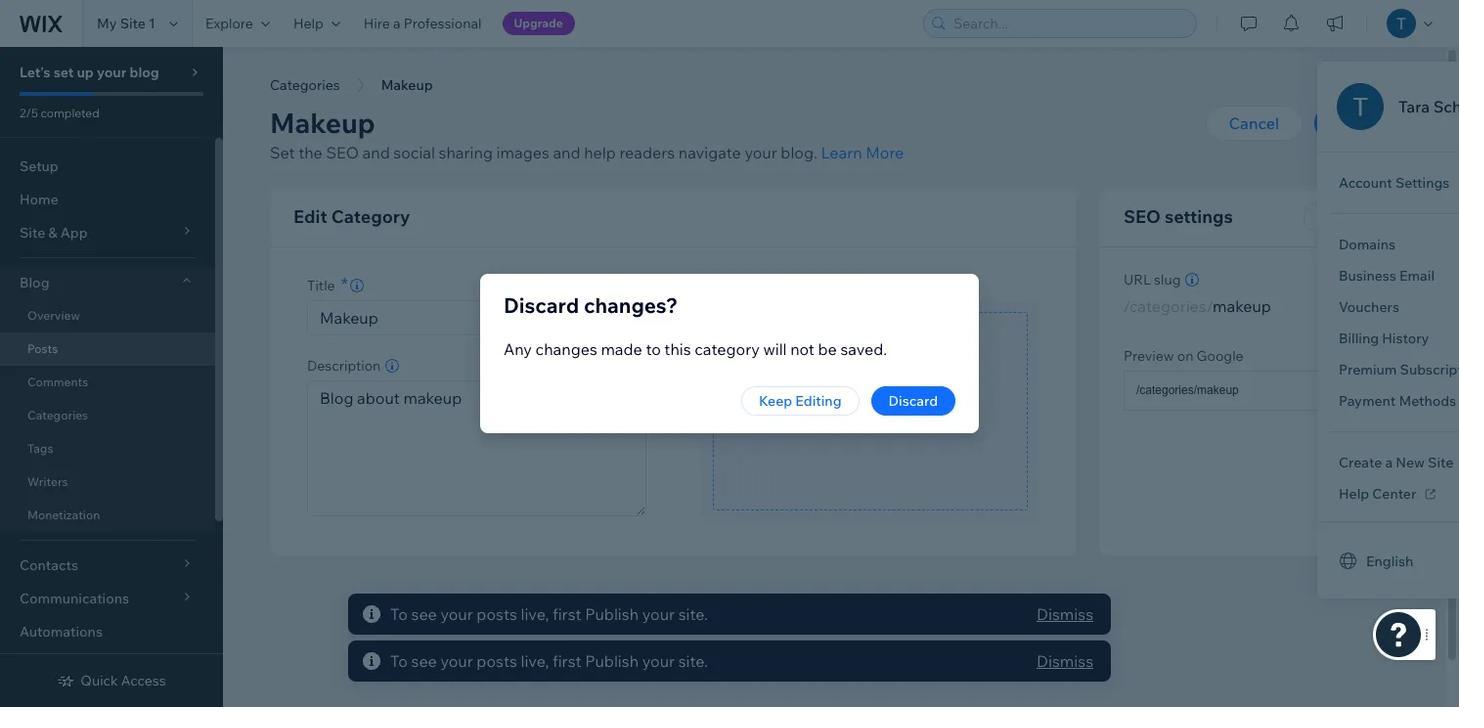 Task type: describe. For each thing, give the bounding box(es) containing it.
blog
[[20, 274, 49, 292]]

makeup set the seo and social sharing images and help readers navigate your blog. learn more
[[270, 106, 904, 162]]

1 and from the left
[[363, 143, 390, 162]]

blog button
[[0, 266, 215, 299]]

changes
[[536, 340, 598, 359]]

a
[[393, 15, 401, 32]]

overview
[[27, 308, 80, 323]]

quick
[[81, 672, 118, 690]]

2 see from the top
[[411, 652, 437, 671]]

categories link
[[0, 399, 215, 432]]

navigate
[[679, 143, 741, 162]]

posts
[[27, 341, 58, 356]]

discard changes?
[[504, 293, 678, 318]]

keep editing button
[[742, 386, 860, 416]]

image
[[764, 276, 804, 294]]

title *
[[307, 273, 348, 295]]

automations
[[20, 623, 103, 641]]

site
[[120, 15, 146, 32]]

my
[[97, 15, 117, 32]]

url
[[1124, 271, 1152, 289]]

let's
[[20, 64, 50, 81]]

save
[[1339, 113, 1375, 133]]

discard for discard
[[889, 392, 938, 410]]

discard for discard changes?
[[504, 293, 579, 318]]

cancel
[[1229, 113, 1280, 133]]

on
[[1178, 347, 1194, 365]]

writers
[[27, 475, 68, 489]]

learn more link
[[821, 141, 904, 164]]

slug
[[1155, 271, 1181, 289]]

categories for categories button
[[270, 76, 340, 94]]

keep
[[759, 392, 793, 410]]

*
[[341, 273, 348, 295]]

your inside "makeup set the seo and social sharing images and help readers navigate your blog. learn more"
[[745, 143, 778, 162]]

title
[[307, 276, 335, 294]]

setup
[[20, 158, 58, 175]]

tags
[[27, 441, 53, 456]]

comments link
[[0, 366, 215, 399]]

edit for edit
[[1327, 208, 1352, 226]]

2/5 completed
[[20, 106, 100, 120]]

changes?
[[584, 293, 678, 318]]

preview
[[1124, 347, 1175, 365]]

set
[[54, 64, 74, 81]]

completed
[[41, 106, 100, 120]]

let's set up your blog
[[20, 64, 159, 81]]

first for first alert from the top
[[553, 605, 582, 624]]

quick access
[[81, 672, 166, 690]]

1 site. from the top
[[679, 605, 708, 624]]

more
[[866, 143, 904, 162]]

tags link
[[0, 432, 215, 466]]

quick access button
[[57, 672, 166, 690]]

saved.
[[841, 340, 888, 359]]

social
[[394, 143, 435, 162]]

automations link
[[0, 615, 215, 649]]

learn
[[821, 143, 863, 162]]

explore
[[205, 15, 253, 32]]

1 vertical spatial seo
[[1124, 205, 1161, 228]]

overview link
[[0, 299, 215, 333]]

Title field
[[314, 301, 639, 334]]

2 alert from the top
[[348, 641, 1111, 682]]

1 publish from the top
[[585, 605, 639, 624]]

settings
[[1165, 205, 1234, 228]]

2 and from the left
[[553, 143, 581, 162]]

url slug
[[1124, 271, 1181, 289]]

0 vertical spatial category
[[331, 205, 410, 228]]

keep editing
[[759, 392, 842, 410]]

monetization link
[[0, 499, 215, 532]]

blog.
[[781, 143, 818, 162]]

1 live, from the top
[[521, 605, 549, 624]]

makeup
[[270, 106, 375, 140]]

1 alert from the top
[[348, 594, 1111, 635]]

1 see from the top
[[411, 605, 437, 624]]

edit button
[[1304, 203, 1375, 232]]

the
[[299, 143, 323, 162]]

home
[[20, 191, 58, 208]]

your inside sidebar element
[[97, 64, 126, 81]]

to
[[646, 340, 661, 359]]

2 to from the top
[[390, 652, 408, 671]]

any changes made to this category will not be saved.
[[504, 340, 888, 359]]

will
[[764, 340, 787, 359]]

category image
[[701, 276, 804, 294]]

hire a professional
[[364, 15, 482, 32]]

Description text field
[[308, 381, 645, 515]]

home link
[[0, 183, 215, 216]]

2 live, from the top
[[521, 652, 549, 671]]



Task type: locate. For each thing, give the bounding box(es) containing it.
site.
[[679, 605, 708, 624], [679, 652, 708, 671]]

to see your posts live, first publish your site. for second alert from the top
[[390, 652, 708, 671]]

2/5
[[20, 106, 38, 120]]

and left social
[[363, 143, 390, 162]]

seo settings
[[1124, 205, 1234, 228]]

hire a professional link
[[352, 0, 494, 47]]

1 vertical spatial live,
[[521, 652, 549, 671]]

images
[[497, 143, 550, 162]]

0 vertical spatial alert
[[348, 594, 1111, 635]]

live,
[[521, 605, 549, 624], [521, 652, 549, 671]]

alert
[[348, 594, 1111, 635], [348, 641, 1111, 682]]

access
[[121, 672, 166, 690]]

comments
[[27, 375, 88, 389]]

help
[[293, 15, 324, 32]]

1
[[149, 15, 155, 32]]

seo left settings
[[1124, 205, 1161, 228]]

categories inside categories button
[[270, 76, 340, 94]]

categories inside 'categories' link
[[27, 408, 88, 423]]

1 vertical spatial to see your posts live, first publish your site.
[[390, 652, 708, 671]]

0 vertical spatial site.
[[679, 605, 708, 624]]

1 vertical spatial to
[[390, 652, 408, 671]]

this
[[665, 340, 691, 359]]

makeup
[[1213, 296, 1272, 316]]

upgrade button
[[502, 12, 575, 35]]

cancel button
[[1206, 106, 1303, 141]]

edit inside button
[[1327, 208, 1352, 226]]

discard up the any
[[504, 293, 579, 318]]

setup link
[[0, 150, 215, 183]]

category up *
[[331, 205, 410, 228]]

2 dismiss button from the top
[[1037, 650, 1094, 673]]

/categories/ makeup
[[1124, 296, 1272, 316]]

1 vertical spatial alert
[[348, 641, 1111, 682]]

discard right editing
[[889, 392, 938, 410]]

discard inside button
[[889, 392, 938, 410]]

set
[[270, 143, 295, 162]]

first for second alert from the top
[[553, 652, 582, 671]]

help button
[[282, 0, 352, 47]]

to see your posts live, first publish your site.
[[390, 605, 708, 624], [390, 652, 708, 671]]

posts
[[477, 605, 517, 624], [477, 652, 517, 671]]

1 vertical spatial site.
[[679, 652, 708, 671]]

0 vertical spatial seo
[[326, 143, 359, 162]]

edit
[[294, 205, 327, 228], [1327, 208, 1352, 226]]

1 vertical spatial dismiss button
[[1037, 650, 1094, 673]]

professional
[[404, 15, 482, 32]]

0 horizontal spatial and
[[363, 143, 390, 162]]

dismiss button for first alert from the top
[[1037, 603, 1094, 626]]

0 horizontal spatial edit
[[294, 205, 327, 228]]

dismiss button
[[1037, 603, 1094, 626], [1037, 650, 1094, 673]]

0 vertical spatial first
[[553, 605, 582, 624]]

0 vertical spatial publish
[[585, 605, 639, 624]]

your
[[97, 64, 126, 81], [745, 143, 778, 162], [441, 605, 473, 624], [643, 605, 675, 624], [441, 652, 473, 671], [643, 652, 675, 671]]

categories
[[270, 76, 340, 94], [27, 408, 88, 423]]

any
[[504, 340, 532, 359]]

blog
[[130, 64, 159, 81]]

seo inside "makeup set the seo and social sharing images and help readers navigate your blog. learn more"
[[326, 143, 359, 162]]

0 horizontal spatial category
[[331, 205, 410, 228]]

dismiss for first alert from the top
[[1037, 605, 1094, 624]]

categories button
[[260, 70, 350, 100]]

sharing
[[439, 143, 493, 162]]

posts link
[[0, 333, 215, 366]]

1 horizontal spatial categories
[[270, 76, 340, 94]]

upgrade
[[514, 16, 563, 30]]

seo right the
[[326, 143, 359, 162]]

publish
[[585, 605, 639, 624], [585, 652, 639, 671]]

2 posts from the top
[[477, 652, 517, 671]]

category
[[695, 340, 760, 359]]

2 dismiss from the top
[[1037, 652, 1094, 671]]

1 vertical spatial discard
[[889, 392, 938, 410]]

monetization
[[27, 508, 100, 522]]

1 first from the top
[[553, 605, 582, 624]]

1 dismiss from the top
[[1037, 605, 1094, 624]]

save button
[[1315, 106, 1398, 141]]

readers
[[620, 143, 675, 162]]

0 vertical spatial categories
[[270, 76, 340, 94]]

0 vertical spatial to see your posts live, first publish your site.
[[390, 605, 708, 624]]

dismiss button for second alert from the top
[[1037, 650, 1094, 673]]

1 vertical spatial see
[[411, 652, 437, 671]]

0 vertical spatial see
[[411, 605, 437, 624]]

0 horizontal spatial categories
[[27, 408, 88, 423]]

dismiss
[[1037, 605, 1094, 624], [1037, 652, 1094, 671]]

categories for 'categories' link
[[27, 408, 88, 423]]

1 vertical spatial category
[[701, 276, 761, 294]]

1 posts from the top
[[477, 605, 517, 624]]

writers link
[[0, 466, 215, 499]]

made
[[601, 340, 643, 359]]

and
[[363, 143, 390, 162], [553, 143, 581, 162]]

2 site. from the top
[[679, 652, 708, 671]]

0 vertical spatial dismiss button
[[1037, 603, 1094, 626]]

0 vertical spatial live,
[[521, 605, 549, 624]]

be
[[818, 340, 837, 359]]

0 vertical spatial to
[[390, 605, 408, 624]]

not
[[791, 340, 815, 359]]

1 vertical spatial dismiss
[[1037, 652, 1094, 671]]

first
[[553, 605, 582, 624], [553, 652, 582, 671]]

/categories/makeup
[[1137, 384, 1239, 397]]

help
[[584, 143, 616, 162]]

edit down save
[[1327, 208, 1352, 226]]

1 vertical spatial posts
[[477, 652, 517, 671]]

description
[[307, 357, 381, 374]]

0 horizontal spatial seo
[[326, 143, 359, 162]]

categories down comments
[[27, 408, 88, 423]]

category left image on the right of page
[[701, 276, 761, 294]]

/categories/
[[1124, 296, 1213, 316]]

1 horizontal spatial seo
[[1124, 205, 1161, 228]]

seo
[[326, 143, 359, 162], [1124, 205, 1161, 228]]

2 to see your posts live, first publish your site. from the top
[[390, 652, 708, 671]]

2 first from the top
[[553, 652, 582, 671]]

editing
[[796, 392, 842, 410]]

edit down the
[[294, 205, 327, 228]]

my site 1
[[97, 15, 155, 32]]

1 vertical spatial categories
[[27, 408, 88, 423]]

0 horizontal spatial discard
[[504, 293, 579, 318]]

Search... field
[[948, 10, 1191, 37]]

sidebar element
[[0, 47, 223, 707]]

see
[[411, 605, 437, 624], [411, 652, 437, 671]]

dismiss for second alert from the top
[[1037, 652, 1094, 671]]

to
[[390, 605, 408, 624], [390, 652, 408, 671]]

and left help
[[553, 143, 581, 162]]

0 vertical spatial posts
[[477, 605, 517, 624]]

preview on google
[[1124, 347, 1244, 365]]

1 horizontal spatial and
[[553, 143, 581, 162]]

discard button
[[871, 386, 956, 416]]

2 publish from the top
[[585, 652, 639, 671]]

google
[[1197, 347, 1244, 365]]

1 to from the top
[[390, 605, 408, 624]]

hire
[[364, 15, 390, 32]]

0 vertical spatial discard
[[504, 293, 579, 318]]

1 vertical spatial first
[[553, 652, 582, 671]]

categories up makeup on the top
[[270, 76, 340, 94]]

to see your posts live, first publish your site. for first alert from the top
[[390, 605, 708, 624]]

1 horizontal spatial discard
[[889, 392, 938, 410]]

edit category
[[294, 205, 410, 228]]

1 horizontal spatial edit
[[1327, 208, 1352, 226]]

up
[[77, 64, 94, 81]]

0 vertical spatial dismiss
[[1037, 605, 1094, 624]]

edit for edit category
[[294, 205, 327, 228]]

1 dismiss button from the top
[[1037, 603, 1094, 626]]

1 horizontal spatial category
[[701, 276, 761, 294]]

1 to see your posts live, first publish your site. from the top
[[390, 605, 708, 624]]

1 vertical spatial publish
[[585, 652, 639, 671]]



Task type: vqa. For each thing, say whether or not it's contained in the screenshot.
address within the the What domain do you want to connect to My Site 1? Enter the web address you want for your site. It can be a domain you want to buy or one you already own.
no



